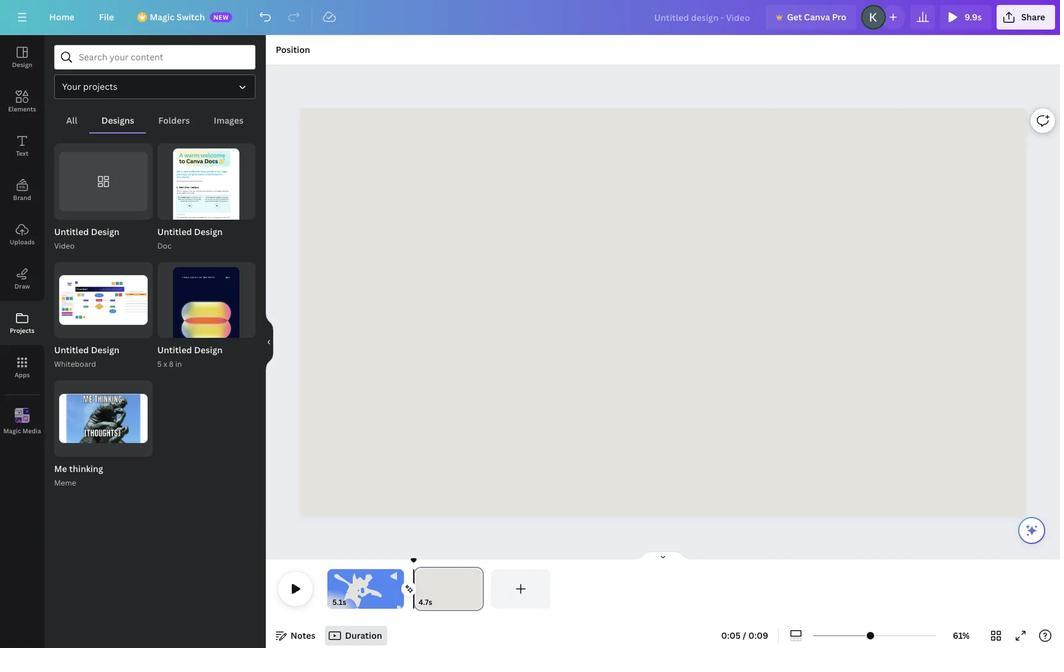 Task type: locate. For each thing, give the bounding box(es) containing it.
all
[[66, 115, 77, 126]]

trimming, end edge slider for 2nd trimming, start edge slider from the left
[[473, 570, 484, 609]]

untitled for untitled design video
[[54, 226, 89, 238]]

folders button
[[146, 109, 202, 132]]

untitled design group
[[54, 144, 152, 252], [157, 144, 256, 252], [54, 262, 152, 371], [157, 262, 256, 373]]

group for me thinking meme
[[54, 381, 152, 457]]

0 horizontal spatial 1 of 2
[[126, 208, 147, 217]]

0:05
[[722, 630, 741, 642]]

0 vertical spatial magic
[[150, 11, 175, 23]]

untitled up doc
[[157, 226, 192, 238]]

1 for untitled design video
[[126, 208, 130, 217]]

0 vertical spatial group
[[157, 144, 256, 242]]

magic left "switch"
[[150, 11, 175, 23]]

1 of 2
[[126, 208, 147, 217], [230, 327, 250, 335]]

1 horizontal spatial magic
[[150, 11, 175, 23]]

me thinking meme
[[54, 463, 103, 488]]

1 horizontal spatial trimming, start edge slider
[[414, 570, 425, 609]]

position button
[[271, 40, 315, 60]]

2 vertical spatial group
[[54, 381, 152, 457]]

magic media button
[[0, 400, 44, 444]]

1 vertical spatial 1 of 2
[[230, 327, 250, 335]]

trimming, start edge slider
[[328, 570, 336, 609], [414, 570, 425, 609]]

file
[[99, 11, 114, 23]]

untitled design 5 x 8 in
[[157, 345, 223, 370]]

in
[[175, 359, 182, 370]]

all button
[[54, 109, 89, 132]]

meme
[[54, 478, 76, 488]]

brand
[[13, 193, 31, 202]]

canva assistant image
[[1025, 524, 1040, 538]]

notes
[[291, 630, 316, 642]]

0 vertical spatial 2
[[143, 208, 147, 217]]

0 horizontal spatial trimming, end edge slider
[[395, 570, 404, 609]]

1 horizontal spatial 1 of 2 group
[[157, 262, 256, 373]]

get canva pro button
[[767, 5, 857, 30]]

0 vertical spatial of
[[132, 208, 141, 217]]

1 vertical spatial 1
[[230, 327, 233, 335]]

projects
[[83, 81, 117, 92]]

of
[[132, 208, 141, 217], [235, 327, 244, 335]]

video
[[54, 241, 75, 251]]

group for untitled design doc
[[157, 144, 256, 242]]

design inside untitled design video
[[91, 226, 120, 238]]

design for untitled design 5 x 8 in
[[194, 345, 223, 356]]

1 of 2 for untitled design 5 x 8 in
[[230, 327, 250, 335]]

trimming, end edge slider right page title "text field"
[[473, 570, 484, 609]]

folders
[[158, 115, 190, 126]]

untitled inside untitled design whiteboard
[[54, 345, 89, 356]]

1 horizontal spatial 1 of 2
[[230, 327, 250, 335]]

elements
[[8, 105, 36, 113]]

your projects
[[62, 81, 117, 92]]

magic left media
[[3, 427, 21, 435]]

projects
[[10, 326, 35, 335]]

design inside button
[[12, 60, 32, 69]]

media
[[23, 427, 41, 435]]

1 vertical spatial 1 of 2 group
[[157, 262, 256, 373]]

untitled design doc
[[157, 226, 223, 251]]

0 horizontal spatial 1
[[126, 208, 130, 217]]

0 vertical spatial 1 of 2
[[126, 208, 147, 217]]

get canva pro
[[788, 11, 847, 23]]

main menu bar
[[0, 0, 1061, 35]]

magic inside "button"
[[3, 427, 21, 435]]

0 horizontal spatial 2
[[143, 208, 147, 217]]

untitled up whiteboard at the bottom left of the page
[[54, 345, 89, 356]]

magic for magic media
[[3, 427, 21, 435]]

untitled
[[54, 226, 89, 238], [157, 226, 192, 238], [54, 345, 89, 356], [157, 345, 192, 356]]

trimming, end edge slider left 4.7s at left bottom
[[395, 570, 404, 609]]

untitled up 8
[[157, 345, 192, 356]]

untitled up "video"
[[54, 226, 89, 238]]

whiteboard
[[54, 359, 96, 370]]

text
[[16, 149, 28, 158]]

share button
[[997, 5, 1056, 30]]

1 horizontal spatial of
[[235, 327, 244, 335]]

61% button
[[942, 627, 982, 646]]

9.9s
[[965, 11, 982, 23]]

switch
[[177, 11, 205, 23]]

me
[[54, 463, 67, 475]]

/
[[743, 630, 747, 642]]

design button
[[0, 35, 44, 79]]

your
[[62, 81, 81, 92]]

pro
[[833, 11, 847, 23]]

2
[[143, 208, 147, 217], [246, 327, 250, 335]]

2 trimming, end edge slider from the left
[[473, 570, 484, 609]]

trimming, start edge slider up 'duration' button
[[328, 570, 336, 609]]

1 of 2 group
[[54, 144, 152, 220], [157, 262, 256, 373]]

trimming, start edge slider left page title "text field"
[[414, 570, 425, 609]]

untitled inside untitled design doc
[[157, 226, 192, 238]]

0 horizontal spatial of
[[132, 208, 141, 217]]

0 horizontal spatial magic
[[3, 427, 21, 435]]

magic for magic switch
[[150, 11, 175, 23]]

design for untitled design whiteboard
[[91, 345, 120, 356]]

1 horizontal spatial 2
[[246, 327, 250, 335]]

images
[[214, 115, 244, 126]]

1
[[126, 208, 130, 217], [230, 327, 233, 335]]

4.7s button
[[419, 597, 433, 609]]

magic switch
[[150, 11, 205, 23]]

1 vertical spatial group
[[54, 262, 152, 338]]

design inside untitled design doc
[[194, 226, 223, 238]]

thinking
[[69, 463, 103, 475]]

untitled inside untitled design 5 x 8 in
[[157, 345, 192, 356]]

untitled for untitled design whiteboard
[[54, 345, 89, 356]]

untitled inside untitled design video
[[54, 226, 89, 238]]

get
[[788, 11, 803, 23]]

trimming, end edge slider
[[395, 570, 404, 609], [473, 570, 484, 609]]

1 vertical spatial of
[[235, 327, 244, 335]]

0 horizontal spatial trimming, start edge slider
[[328, 570, 336, 609]]

0 horizontal spatial 1 of 2 group
[[54, 144, 152, 220]]

draw
[[14, 282, 30, 291]]

8
[[169, 359, 174, 370]]

1 trimming, end edge slider from the left
[[395, 570, 404, 609]]

design inside untitled design 5 x 8 in
[[194, 345, 223, 356]]

1 vertical spatial 2
[[246, 327, 250, 335]]

group
[[157, 144, 256, 242], [54, 262, 152, 338], [54, 381, 152, 457]]

0 vertical spatial 1
[[126, 208, 130, 217]]

magic
[[150, 11, 175, 23], [3, 427, 21, 435]]

Page title text field
[[438, 597, 443, 609]]

1 horizontal spatial 1
[[230, 327, 233, 335]]

design
[[12, 60, 32, 69], [91, 226, 120, 238], [194, 226, 223, 238], [91, 345, 120, 356], [194, 345, 223, 356]]

Design title text field
[[645, 5, 762, 30]]

share
[[1022, 11, 1046, 23]]

magic inside main menu bar
[[150, 11, 175, 23]]

1 vertical spatial magic
[[3, 427, 21, 435]]

61%
[[953, 630, 970, 642]]

0 vertical spatial 1 of 2 group
[[54, 144, 152, 220]]

apps button
[[0, 346, 44, 390]]

duration
[[345, 630, 382, 642]]

design inside untitled design whiteboard
[[91, 345, 120, 356]]

1 horizontal spatial trimming, end edge slider
[[473, 570, 484, 609]]



Task type: vqa. For each thing, say whether or not it's contained in the screenshot.
Untitled Design Video's of
yes



Task type: describe. For each thing, give the bounding box(es) containing it.
duration button
[[326, 627, 387, 646]]

images button
[[202, 109, 256, 132]]

1 of 2 for untitled design video
[[126, 208, 147, 217]]

design for untitled design video
[[91, 226, 120, 238]]

draw button
[[0, 257, 44, 301]]

brand button
[[0, 168, 44, 213]]

0:05 / 0:09
[[722, 630, 769, 642]]

1 trimming, start edge slider from the left
[[328, 570, 336, 609]]

untitled design whiteboard
[[54, 345, 120, 370]]

1 of 2 group for untitled design 5 x 8 in
[[157, 262, 256, 373]]

Search your content search field
[[79, 46, 248, 69]]

5.1s
[[333, 598, 347, 608]]

designs
[[101, 115, 134, 126]]

untitled for untitled design 5 x 8 in
[[157, 345, 192, 356]]

apps
[[15, 371, 30, 379]]

of for untitled design 5 x 8 in
[[235, 327, 244, 335]]

side panel tab list
[[0, 35, 44, 444]]

trimming, end edge slider for 2nd trimming, start edge slider from the right
[[395, 570, 404, 609]]

canva
[[805, 11, 831, 23]]

0:09
[[749, 630, 769, 642]]

magic media
[[3, 427, 41, 435]]

1 for untitled design 5 x 8 in
[[230, 327, 233, 335]]

new
[[214, 13, 229, 22]]

untitled for untitled design doc
[[157, 226, 192, 238]]

elements button
[[0, 79, 44, 124]]

5
[[157, 359, 162, 370]]

2 for untitled design video
[[143, 208, 147, 217]]

file button
[[89, 5, 124, 30]]

doc
[[157, 241, 172, 251]]

designs button
[[89, 109, 146, 132]]

position
[[276, 44, 310, 55]]

home link
[[39, 5, 84, 30]]

notes button
[[271, 627, 321, 646]]

group for untitled design whiteboard
[[54, 262, 152, 338]]

of for untitled design video
[[132, 208, 141, 217]]

home
[[49, 11, 74, 23]]

untitled design video
[[54, 226, 120, 251]]

2 trimming, start edge slider from the left
[[414, 570, 425, 609]]

hide pages image
[[634, 551, 693, 561]]

x
[[164, 359, 167, 370]]

text button
[[0, 124, 44, 168]]

2 for untitled design 5 x 8 in
[[246, 327, 250, 335]]

hide image
[[266, 312, 274, 371]]

uploads button
[[0, 213, 44, 257]]

me thinking group
[[54, 381, 152, 490]]

design for untitled design doc
[[194, 226, 223, 238]]

5.1s button
[[333, 597, 347, 609]]

projects button
[[0, 301, 44, 346]]

1 of 2 group for untitled design video
[[54, 144, 152, 220]]

4.7s
[[419, 598, 433, 608]]

9.9s button
[[941, 5, 992, 30]]

uploads
[[10, 238, 35, 246]]

Select ownership filter button
[[54, 75, 256, 99]]



